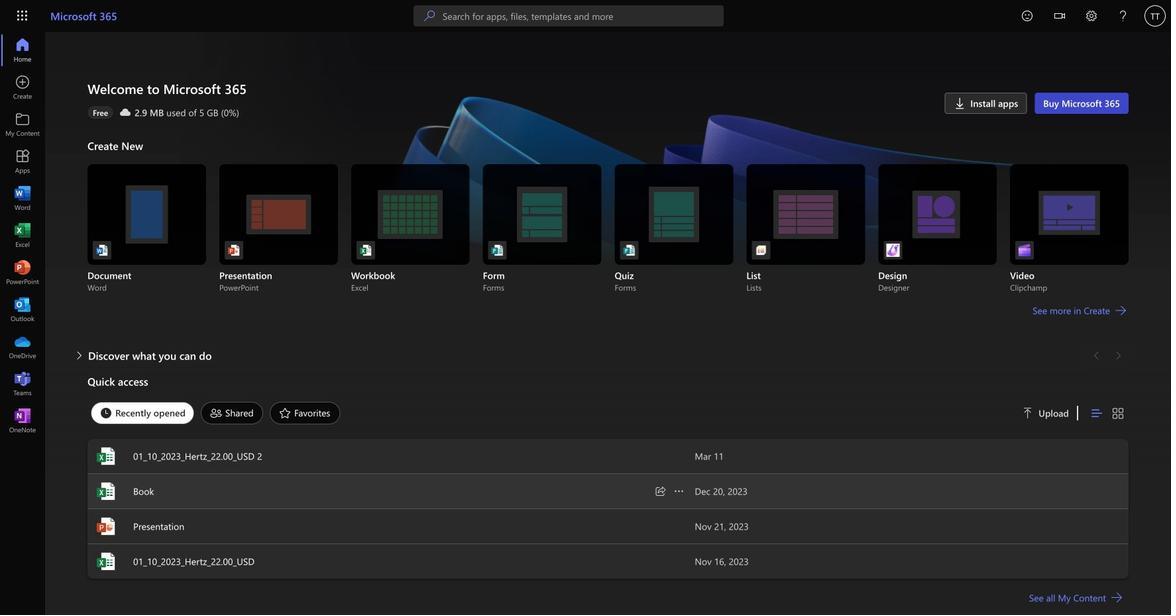 Task type: locate. For each thing, give the bounding box(es) containing it.
navigation
[[0, 32, 45, 440]]

clipchamp video image
[[1018, 244, 1032, 257]]

my content image
[[16, 118, 29, 131]]

excel image for name book "cell"
[[95, 481, 117, 503]]

2 excel image from the top
[[95, 481, 117, 503]]

tab
[[88, 402, 198, 425], [198, 402, 266, 425], [266, 402, 344, 425]]

recently opened element
[[91, 402, 194, 425]]

0 horizontal spatial powerpoint image
[[16, 267, 29, 280]]

None search field
[[414, 5, 724, 27]]

0 vertical spatial powerpoint image
[[16, 267, 29, 280]]

name presentation cell
[[88, 516, 695, 538]]

home image
[[16, 44, 29, 57]]

1 tab from the left
[[88, 402, 198, 425]]

lists list image
[[755, 244, 768, 257]]

application
[[0, 32, 1171, 616]]

1 vertical spatial excel image
[[95, 481, 117, 503]]

excel workbook image
[[359, 244, 372, 257]]

name 01_10_2023_hertz_22.00_usd cell
[[88, 552, 695, 573]]

designer design image
[[887, 244, 900, 257], [887, 244, 900, 257]]

powerpoint image
[[16, 267, 29, 280], [95, 516, 117, 538]]

banner
[[0, 0, 1171, 34]]

excel image
[[95, 446, 117, 467], [95, 481, 117, 503], [95, 552, 117, 573]]

2 vertical spatial excel image
[[95, 552, 117, 573]]

shared element
[[201, 402, 263, 425]]

word document image
[[95, 244, 109, 257]]

tab list
[[88, 399, 1007, 428]]

2 tab from the left
[[198, 402, 266, 425]]

list
[[88, 164, 1129, 293]]

3 excel image from the top
[[95, 552, 117, 573]]

word image
[[16, 192, 29, 206]]

onenote image
[[16, 415, 29, 428]]

1 vertical spatial powerpoint image
[[95, 516, 117, 538]]

outlook image
[[16, 304, 29, 317]]

0 vertical spatial excel image
[[95, 446, 117, 467]]

1 excel image from the top
[[95, 446, 117, 467]]



Task type: describe. For each thing, give the bounding box(es) containing it.
tt image
[[1145, 5, 1166, 27]]

3 tab from the left
[[266, 402, 344, 425]]

forms survey image
[[491, 244, 504, 257]]

favorites element
[[270, 402, 340, 425]]

onedrive image
[[16, 341, 29, 354]]

this account doesn't have a microsoft 365 subscription. click to view your benefits. tooltip
[[88, 106, 113, 119]]

excel image for name 01_10_2023_hertz_22.00_usd cell
[[95, 552, 117, 573]]

powerpoint presentation image
[[227, 244, 241, 257]]

name book cell
[[88, 481, 695, 503]]

apps image
[[16, 155, 29, 168]]

1 horizontal spatial powerpoint image
[[95, 516, 117, 538]]

name 01_10_2023_hertz_22.00_usd 2 cell
[[88, 446, 695, 467]]

excel image
[[16, 229, 29, 243]]

teams image
[[16, 378, 29, 391]]

new quiz image
[[623, 244, 636, 257]]

create new element
[[88, 135, 1129, 345]]

excel image for name 01_10_2023_hertz_22.00_usd 2 'cell'
[[95, 446, 117, 467]]

Search box. Suggestions appear as you type. search field
[[443, 5, 724, 27]]

create image
[[16, 81, 29, 94]]



Task type: vqa. For each thing, say whether or not it's contained in the screenshot.
tab
yes



